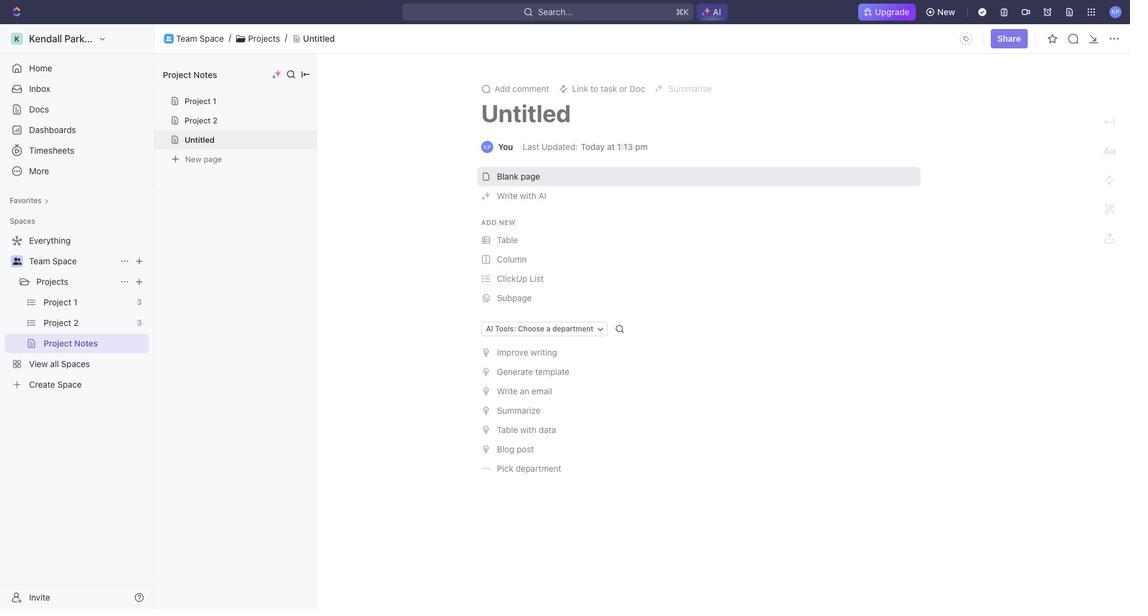 Task type: locate. For each thing, give the bounding box(es) containing it.
team space for team space link related to user group icon
[[176, 33, 224, 43]]

1 vertical spatial team space link
[[29, 252, 115, 271]]

ai
[[713, 7, 721, 17], [539, 191, 547, 201], [486, 325, 493, 334]]

add new
[[481, 219, 516, 226]]

new inside button
[[938, 7, 956, 17]]

0 vertical spatial projects
[[248, 33, 280, 43]]

clickup list
[[497, 274, 544, 284]]

docs link
[[5, 100, 149, 119]]

1 horizontal spatial summarize
[[669, 84, 712, 94]]

write down blank
[[497, 191, 518, 201]]

notes inside tree
[[74, 339, 98, 349]]

updated:
[[542, 142, 578, 152]]

1 horizontal spatial notes
[[194, 69, 217, 80]]

ai for ai tools: choose a department
[[486, 325, 493, 334]]

0 vertical spatial page
[[204, 154, 222, 164]]

space inside create space link
[[57, 380, 82, 390]]

2 write from the top
[[497, 386, 518, 397]]

0 vertical spatial notes
[[194, 69, 217, 80]]

0 vertical spatial spaces
[[10, 217, 35, 226]]

project notes link
[[44, 334, 147, 354]]

kp
[[1112, 8, 1120, 15], [483, 144, 491, 151]]

or
[[620, 84, 628, 94]]

write left an
[[497, 386, 518, 397]]

0 vertical spatial new
[[938, 7, 956, 17]]

team space link
[[176, 33, 224, 44], [29, 252, 115, 271]]

subpage button
[[478, 289, 921, 308]]

today
[[581, 142, 605, 152]]

0 vertical spatial untitled
[[303, 33, 335, 43]]

home
[[29, 63, 52, 73]]

1 vertical spatial new
[[185, 154, 202, 164]]

1 inside sidebar navigation
[[74, 297, 77, 308]]

more
[[29, 166, 49, 176]]

0 horizontal spatial project notes
[[44, 339, 98, 349]]

0 horizontal spatial kp
[[483, 144, 491, 151]]

0 vertical spatial 2
[[213, 116, 218, 125]]

tree containing everything
[[5, 231, 149, 395]]

0 horizontal spatial projects link
[[36, 273, 115, 292]]

1 horizontal spatial 2
[[213, 116, 218, 125]]

0 horizontal spatial notes
[[74, 339, 98, 349]]

create space
[[29, 380, 82, 390]]

add left comment
[[495, 84, 510, 94]]

1 horizontal spatial spaces
[[61, 359, 90, 369]]

0 vertical spatial 3
[[137, 298, 142, 307]]

0 vertical spatial summarize
[[669, 84, 712, 94]]

space right user group icon
[[200, 33, 224, 43]]

1
[[213, 96, 216, 106], [74, 297, 77, 308]]

3 up project notes link
[[137, 319, 142, 328]]

1 vertical spatial notes
[[74, 339, 98, 349]]

1 vertical spatial project notes
[[44, 339, 98, 349]]

1 write from the top
[[497, 191, 518, 201]]

0 vertical spatial 1
[[213, 96, 216, 106]]

everything link
[[5, 231, 147, 251]]

0 horizontal spatial team space
[[29, 256, 77, 266]]

1 vertical spatial summarize
[[497, 406, 541, 416]]

a
[[547, 325, 551, 334]]

ai for ai
[[713, 7, 721, 17]]

table for table with data
[[497, 425, 518, 435]]

0 horizontal spatial team
[[29, 256, 50, 266]]

page
[[204, 154, 222, 164], [521, 171, 540, 182]]

3 right project 1 link
[[137, 298, 142, 307]]

table up the blog
[[497, 425, 518, 435]]

1 horizontal spatial team space
[[176, 33, 224, 43]]

0 horizontal spatial spaces
[[10, 217, 35, 226]]

with down blank page
[[520, 191, 537, 201]]

team inside tree
[[29, 256, 50, 266]]

1 vertical spatial team space
[[29, 256, 77, 266]]

0 vertical spatial project 2
[[185, 116, 218, 125]]

1 vertical spatial 1
[[74, 297, 77, 308]]

0 vertical spatial write
[[497, 191, 518, 201]]

summarize down an
[[497, 406, 541, 416]]

1 horizontal spatial team
[[176, 33, 197, 43]]

2
[[213, 116, 218, 125], [74, 318, 79, 328]]

project 1
[[185, 96, 216, 106], [44, 297, 77, 308]]

search...
[[538, 7, 573, 17]]

spaces down the favorites
[[10, 217, 35, 226]]

0 vertical spatial with
[[520, 191, 537, 201]]

1 vertical spatial write
[[497, 386, 518, 397]]

add left new
[[481, 219, 497, 226]]

1 vertical spatial ai
[[539, 191, 547, 201]]

with left the data at left
[[520, 425, 537, 435]]

team space link for user group image
[[29, 252, 115, 271]]

project 2 up new page
[[185, 116, 218, 125]]

department down 'post'
[[516, 464, 562, 474]]

project 1 up new page
[[185, 96, 216, 106]]

blank
[[497, 171, 519, 182]]

email
[[532, 386, 553, 397]]

upgrade link
[[858, 4, 916, 21]]

project 2 down project 1 link
[[44, 318, 79, 328]]

2 inside sidebar navigation
[[74, 318, 79, 328]]

0 horizontal spatial team space link
[[29, 252, 115, 271]]

1 vertical spatial page
[[521, 171, 540, 182]]

1 vertical spatial team
[[29, 256, 50, 266]]

0 horizontal spatial new
[[185, 154, 202, 164]]

team space link down everything link
[[29, 252, 115, 271]]

write inside button
[[497, 191, 518, 201]]

0 horizontal spatial projects
[[36, 277, 68, 287]]

0 horizontal spatial project 1
[[44, 297, 77, 308]]

0 horizontal spatial 2
[[74, 318, 79, 328]]

3
[[137, 298, 142, 307], [137, 319, 142, 328]]

new for new
[[938, 7, 956, 17]]

write with ai
[[497, 191, 547, 201]]

1 horizontal spatial 1
[[213, 96, 216, 106]]

table inside button
[[497, 235, 518, 245]]

2 vertical spatial ai
[[486, 325, 493, 334]]

table down new
[[497, 235, 518, 245]]

space down view all spaces "link"
[[57, 380, 82, 390]]

0 vertical spatial kp
[[1112, 8, 1120, 15]]

space for user group icon
[[200, 33, 224, 43]]

last updated: today at 1:13 pm
[[523, 142, 648, 152]]

1 horizontal spatial project notes
[[163, 69, 217, 80]]

0 vertical spatial team space link
[[176, 33, 224, 44]]

generate
[[497, 367, 533, 377]]

2 up new page
[[213, 116, 218, 125]]

new for new page
[[185, 154, 202, 164]]

list
[[530, 274, 544, 284]]

template
[[535, 367, 570, 377]]

2 horizontal spatial ai
[[713, 7, 721, 17]]

user group image
[[12, 258, 21, 265]]

project
[[163, 69, 191, 80], [185, 96, 211, 106], [185, 116, 211, 125], [44, 297, 71, 308], [44, 318, 71, 328], [44, 339, 72, 349]]

tree inside sidebar navigation
[[5, 231, 149, 395]]

1 vertical spatial space
[[52, 256, 77, 266]]

team space down everything on the left
[[29, 256, 77, 266]]

notes
[[194, 69, 217, 80], [74, 339, 98, 349]]

projects
[[248, 33, 280, 43], [36, 277, 68, 287]]

0 horizontal spatial 1
[[74, 297, 77, 308]]

2 vertical spatial space
[[57, 380, 82, 390]]

team space inside team space link
[[29, 256, 77, 266]]

project notes up view all spaces "link"
[[44, 339, 98, 349]]

0 horizontal spatial untitled
[[185, 135, 215, 145]]

page inside button
[[521, 171, 540, 182]]

summarize
[[669, 84, 712, 94], [497, 406, 541, 416]]

projects link
[[248, 33, 280, 44], [36, 273, 115, 292]]

tree
[[5, 231, 149, 395]]

spaces
[[10, 217, 35, 226], [61, 359, 90, 369]]

0 horizontal spatial page
[[204, 154, 222, 164]]

project 1 up project 2 link in the bottom left of the page
[[44, 297, 77, 308]]

1 up new page
[[213, 96, 216, 106]]

1 vertical spatial project 1
[[44, 297, 77, 308]]

1 horizontal spatial new
[[938, 7, 956, 17]]

team space right user group icon
[[176, 33, 224, 43]]

1 horizontal spatial page
[[521, 171, 540, 182]]

project 2 link
[[44, 314, 132, 333]]

summarize right doc
[[669, 84, 712, 94]]

2 table from the top
[[497, 425, 518, 435]]

space down everything link
[[52, 256, 77, 266]]

upgrade
[[875, 7, 910, 17]]

1 3 from the top
[[137, 298, 142, 307]]

team space link right user group icon
[[176, 33, 224, 44]]

projects inside tree
[[36, 277, 68, 287]]

1 horizontal spatial kp
[[1112, 8, 1120, 15]]

2 horizontal spatial untitled
[[481, 99, 571, 127]]

1 vertical spatial add
[[481, 219, 497, 226]]

1 horizontal spatial team space link
[[176, 33, 224, 44]]

1 vertical spatial project 2
[[44, 318, 79, 328]]

space for user group image
[[52, 256, 77, 266]]

add for add new
[[481, 219, 497, 226]]

team for team space link related to user group image
[[29, 256, 50, 266]]

team space
[[176, 33, 224, 43], [29, 256, 77, 266]]

table inside button
[[497, 425, 518, 435]]

team right user group image
[[29, 256, 50, 266]]

kp inside dropdown button
[[1112, 8, 1120, 15]]

invite
[[29, 593, 50, 603]]

0 vertical spatial project 1
[[185, 96, 216, 106]]

project notes down user group icon
[[163, 69, 217, 80]]

spaces up create space link on the left of page
[[61, 359, 90, 369]]

ai down blank page
[[539, 191, 547, 201]]

blog post
[[497, 444, 534, 455]]

ai right ⌘k
[[713, 7, 721, 17]]

write inside button
[[497, 386, 518, 397]]

1 vertical spatial projects
[[36, 277, 68, 287]]

1 vertical spatial department
[[516, 464, 562, 474]]

view
[[29, 359, 48, 369]]

department
[[553, 325, 594, 334], [516, 464, 562, 474]]

1 vertical spatial 3
[[137, 319, 142, 328]]

0 horizontal spatial summarize
[[497, 406, 541, 416]]

1 vertical spatial kp
[[483, 144, 491, 151]]

kendall
[[29, 33, 62, 44]]

1 vertical spatial 2
[[74, 318, 79, 328]]

blank page button
[[478, 167, 921, 187]]

department right a
[[553, 325, 594, 334]]

dashboards
[[29, 125, 76, 135]]

2 3 from the top
[[137, 319, 142, 328]]

1 vertical spatial spaces
[[61, 359, 90, 369]]

untitled
[[303, 33, 335, 43], [481, 99, 571, 127], [185, 135, 215, 145]]

team for team space link related to user group icon
[[176, 33, 197, 43]]

inbox link
[[5, 79, 149, 99]]

2 down project 1 link
[[74, 318, 79, 328]]

1 vertical spatial untitled
[[481, 99, 571, 127]]

new
[[938, 7, 956, 17], [185, 154, 202, 164]]

link
[[572, 84, 588, 94]]

1 vertical spatial table
[[497, 425, 518, 435]]

ai left the tools:
[[486, 325, 493, 334]]

0 vertical spatial ai
[[713, 7, 721, 17]]

tools:
[[495, 325, 516, 334]]

1 horizontal spatial project 1
[[185, 96, 216, 106]]

project 2 inside sidebar navigation
[[44, 318, 79, 328]]

1 table from the top
[[497, 235, 518, 245]]

0 horizontal spatial ai
[[486, 325, 493, 334]]

0 vertical spatial table
[[497, 235, 518, 245]]

an
[[520, 386, 530, 397]]

1 horizontal spatial untitled
[[303, 33, 335, 43]]

0 vertical spatial add
[[495, 84, 510, 94]]

0 vertical spatial projects link
[[248, 33, 280, 44]]

team
[[176, 33, 197, 43], [29, 256, 50, 266]]

0 vertical spatial space
[[200, 33, 224, 43]]

project notes
[[163, 69, 217, 80], [44, 339, 98, 349]]

team right user group icon
[[176, 33, 197, 43]]

1 horizontal spatial ai
[[539, 191, 547, 201]]

1 vertical spatial with
[[520, 425, 537, 435]]

1 up project 2 link in the bottom left of the page
[[74, 297, 77, 308]]

project 1 inside tree
[[44, 297, 77, 308]]

0 vertical spatial team space
[[176, 33, 224, 43]]

improve writing button
[[478, 343, 921, 363]]

last
[[523, 142, 540, 152]]

subpage
[[497, 293, 532, 303]]

share
[[998, 33, 1022, 44]]

0 vertical spatial team
[[176, 33, 197, 43]]

write
[[497, 191, 518, 201], [497, 386, 518, 397]]

0 horizontal spatial project 2
[[44, 318, 79, 328]]



Task type: describe. For each thing, give the bounding box(es) containing it.
ai button
[[697, 4, 728, 21]]

write with ai button
[[478, 187, 921, 206]]

pick department
[[497, 464, 562, 474]]

k
[[14, 34, 20, 43]]

at
[[607, 142, 615, 152]]

timesheets
[[29, 145, 74, 156]]

link to task or doc button
[[554, 81, 650, 97]]

new page
[[185, 154, 222, 164]]

⌘k
[[676, 7, 689, 17]]

column button
[[478, 250, 921, 269]]

team space for team space link related to user group image
[[29, 256, 77, 266]]

pick
[[497, 464, 514, 474]]

summarize inside button
[[497, 406, 541, 416]]

write an email
[[497, 386, 553, 397]]

write for write with ai
[[497, 191, 518, 201]]

timesheets link
[[5, 141, 149, 160]]

comment
[[513, 84, 549, 94]]

pick department button
[[478, 460, 921, 479]]

workspace
[[100, 33, 150, 44]]

project 1 link
[[44, 293, 132, 312]]

clickup
[[497, 274, 528, 284]]

docs
[[29, 104, 49, 114]]

add for add comment
[[495, 84, 510, 94]]

inbox
[[29, 84, 50, 94]]

3 for 2
[[137, 319, 142, 328]]

improve
[[497, 348, 529, 358]]

add comment
[[495, 84, 549, 94]]

sidebar navigation
[[0, 24, 157, 610]]

kendall parks's workspace
[[29, 33, 150, 44]]

parks's
[[65, 33, 97, 44]]

3 for 1
[[137, 298, 142, 307]]

project notes inside tree
[[44, 339, 98, 349]]

create
[[29, 380, 55, 390]]

view all spaces
[[29, 359, 90, 369]]

team space link for user group icon
[[176, 33, 224, 44]]

summarize button
[[478, 401, 921, 421]]

generate template
[[497, 367, 570, 377]]

favorites button
[[5, 194, 54, 208]]

1 horizontal spatial projects link
[[248, 33, 280, 44]]

everything
[[29, 236, 71, 246]]

user group image
[[166, 36, 172, 41]]

write an email button
[[478, 382, 921, 401]]

spaces inside view all spaces "link"
[[61, 359, 90, 369]]

2 vertical spatial untitled
[[185, 135, 215, 145]]

new button
[[921, 2, 963, 22]]

dashboards link
[[5, 121, 149, 140]]

summarize inside dropdown button
[[669, 84, 712, 94]]

table with data
[[497, 425, 556, 435]]

column
[[497, 254, 527, 265]]

all
[[50, 359, 59, 369]]

kendall parks's workspace, , element
[[11, 33, 23, 45]]

1:13
[[617, 142, 633, 152]]

choose
[[518, 325, 545, 334]]

data
[[539, 425, 556, 435]]

1 horizontal spatial project 2
[[185, 116, 218, 125]]

pm
[[635, 142, 648, 152]]

to
[[591, 84, 599, 94]]

write for write an email
[[497, 386, 518, 397]]

doc
[[630, 84, 646, 94]]

writing
[[531, 348, 557, 358]]

generate template button
[[478, 363, 921, 382]]

department inside button
[[516, 464, 562, 474]]

0 vertical spatial project notes
[[163, 69, 217, 80]]

dropdown menu image
[[957, 29, 976, 48]]

view all spaces link
[[5, 355, 147, 374]]

1 vertical spatial projects link
[[36, 273, 115, 292]]

favorites
[[10, 196, 42, 205]]

more button
[[5, 162, 149, 181]]

table for table
[[497, 235, 518, 245]]

with for write
[[520, 191, 537, 201]]

clickup list button
[[478, 269, 921, 289]]

summarize button
[[650, 81, 717, 97]]

table button
[[478, 231, 921, 250]]

blog
[[497, 444, 515, 455]]

link to task or doc
[[572, 84, 646, 94]]

kp button
[[1106, 2, 1126, 22]]

ai tools: choose a department
[[486, 325, 594, 334]]

table with data button
[[478, 421, 921, 440]]

improve writing
[[497, 348, 557, 358]]

create space link
[[5, 375, 147, 395]]

page for new page
[[204, 154, 222, 164]]

0 vertical spatial department
[[553, 325, 594, 334]]

you
[[498, 142, 513, 152]]

new
[[499, 219, 516, 226]]

page for blank page
[[521, 171, 540, 182]]

blank page
[[497, 171, 540, 182]]

1 horizontal spatial projects
[[248, 33, 280, 43]]

task
[[601, 84, 617, 94]]

with for table
[[520, 425, 537, 435]]

home link
[[5, 59, 149, 78]]

blog post button
[[478, 440, 921, 460]]

post
[[517, 444, 534, 455]]



Task type: vqa. For each thing, say whether or not it's contained in the screenshot.
dialog
no



